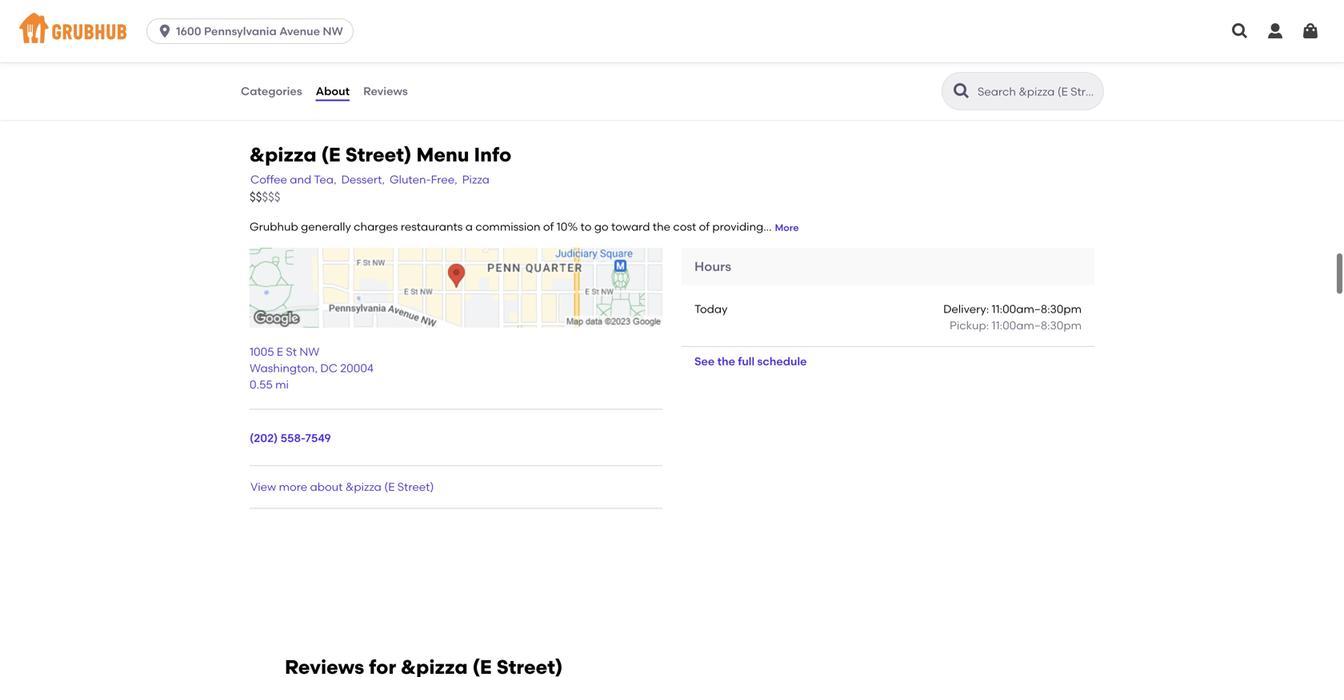 Task type: describe. For each thing, give the bounding box(es) containing it.
search icon image
[[952, 82, 971, 101]]

1600 pennsylvania avenue nw button
[[147, 18, 360, 44]]

558-
[[281, 432, 305, 445]]

more button
[[775, 221, 799, 235]]

&pizza (e street) menu info
[[250, 143, 512, 166]]

delivery: 11:00am–8:30pm
[[943, 302, 1082, 316]]

about
[[316, 84, 350, 98]]

pizza
[[462, 173, 490, 187]]

20004
[[340, 362, 374, 375]]

svg image
[[1266, 22, 1285, 41]]

1005
[[250, 345, 274, 359]]

1600 pennsylvania avenue nw
[[176, 24, 343, 38]]

1600
[[176, 24, 201, 38]]

$$
[[250, 190, 262, 204]]

the inside 'button'
[[717, 355, 735, 368]]

(202)
[[250, 432, 278, 445]]

,
[[315, 362, 318, 375]]

0.55
[[250, 378, 273, 392]]

generally
[[301, 220, 351, 234]]

about button
[[315, 62, 351, 120]]

coffee
[[250, 173, 287, 187]]

dessert, button
[[341, 171, 386, 189]]

see the full schedule
[[695, 355, 807, 368]]

toward
[[611, 220, 650, 234]]

categories button
[[240, 62, 303, 120]]

11:00am–8:30pm for delivery: 11:00am–8:30pm
[[992, 302, 1082, 316]]

0 horizontal spatial &pizza
[[250, 143, 317, 166]]

dessert,
[[341, 173, 385, 187]]

charges
[[354, 220, 398, 234]]

delivery:
[[943, 302, 989, 316]]

11:00am–8:30pm for pickup: 11:00am–8:30pm
[[992, 319, 1082, 332]]

schedule
[[757, 355, 807, 368]]

view
[[250, 481, 276, 494]]

1 vertical spatial street)
[[397, 481, 434, 494]]

hours
[[695, 259, 731, 274]]

see the full schedule button
[[682, 347, 820, 376]]

commission
[[476, 220, 541, 234]]

gluten-
[[390, 173, 431, 187]]

0 horizontal spatial (e
[[321, 143, 341, 166]]

1005 e st nw washington , dc 20004 0.55 mi
[[250, 345, 374, 392]]

more
[[775, 222, 799, 234]]

st
[[286, 345, 297, 359]]



Task type: locate. For each thing, give the bounding box(es) containing it.
1 horizontal spatial nw
[[323, 24, 343, 38]]

the left full
[[717, 355, 735, 368]]

&pizza
[[250, 143, 317, 166], [346, 481, 382, 494]]

0 vertical spatial (e
[[321, 143, 341, 166]]

grubhub
[[250, 220, 298, 234]]

gluten-free, button
[[389, 171, 458, 189]]

0 horizontal spatial the
[[653, 220, 671, 234]]

reviews button
[[363, 62, 409, 120]]

nw right avenue
[[323, 24, 343, 38]]

the
[[653, 220, 671, 234], [717, 355, 735, 368]]

0 horizontal spatial svg image
[[157, 23, 173, 39]]

svg image left 1600
[[157, 23, 173, 39]]

today
[[695, 302, 728, 316]]

main navigation navigation
[[0, 0, 1344, 62]]

reviews
[[363, 84, 408, 98]]

0 horizontal spatial nw
[[300, 345, 320, 359]]

1 horizontal spatial the
[[717, 355, 735, 368]]

11:00am–8:30pm down delivery: 11:00am–8:30pm
[[992, 319, 1082, 332]]

tea,
[[314, 173, 337, 187]]

...
[[764, 220, 772, 234]]

providing
[[712, 220, 764, 234]]

pickup: 11:00am–8:30pm
[[950, 319, 1082, 332]]

the left cost
[[653, 220, 671, 234]]

(202) 558-7549 button
[[250, 430, 331, 447]]

svg image left svg image
[[1231, 22, 1250, 41]]

pizza button
[[461, 171, 490, 189]]

go
[[594, 220, 609, 234]]

&pizza right about
[[346, 481, 382, 494]]

and
[[290, 173, 311, 187]]

street)
[[345, 143, 412, 166], [397, 481, 434, 494]]

11:00am–8:30pm up pickup: 11:00am–8:30pm
[[992, 302, 1082, 316]]

1 horizontal spatial (e
[[384, 481, 395, 494]]

pennsylvania
[[204, 24, 277, 38]]

(e
[[321, 143, 341, 166], [384, 481, 395, 494]]

nw for avenue
[[323, 24, 343, 38]]

about
[[310, 481, 343, 494]]

view more about &pizza (e street)
[[250, 481, 434, 494]]

Search &pizza (E Street) search field
[[976, 84, 1099, 99]]

coffee and tea, dessert, gluten-free, pizza
[[250, 173, 490, 187]]

nw up ,
[[300, 345, 320, 359]]

7549
[[305, 432, 331, 445]]

2 of from the left
[[699, 220, 710, 234]]

avenue
[[279, 24, 320, 38]]

1 11:00am–8:30pm from the top
[[992, 302, 1082, 316]]

of left 10%
[[543, 220, 554, 234]]

menu
[[416, 143, 469, 166]]

1 vertical spatial nw
[[300, 345, 320, 359]]

1 vertical spatial (e
[[384, 481, 395, 494]]

1 vertical spatial 11:00am–8:30pm
[[992, 319, 1082, 332]]

nw inside button
[[323, 24, 343, 38]]

(e up tea,
[[321, 143, 341, 166]]

1 of from the left
[[543, 220, 554, 234]]

(e right about
[[384, 481, 395, 494]]

$$$$$
[[250, 190, 280, 204]]

of right cost
[[699, 220, 710, 234]]

pickup:
[[950, 319, 989, 332]]

info
[[474, 143, 512, 166]]

cost
[[673, 220, 696, 234]]

dc
[[320, 362, 338, 375]]

(202) 558-7549
[[250, 432, 331, 445]]

1 vertical spatial &pizza
[[346, 481, 382, 494]]

coffee and tea, button
[[250, 171, 337, 189]]

svg image inside 1600 pennsylvania avenue nw button
[[157, 23, 173, 39]]

of
[[543, 220, 554, 234], [699, 220, 710, 234]]

see
[[695, 355, 715, 368]]

e
[[277, 345, 283, 359]]

nw for st
[[300, 345, 320, 359]]

1 horizontal spatial &pizza
[[346, 481, 382, 494]]

2 11:00am–8:30pm from the top
[[992, 319, 1082, 332]]

nw inside 1005 e st nw washington , dc 20004 0.55 mi
[[300, 345, 320, 359]]

washington
[[250, 362, 315, 375]]

&pizza up coffee and tea, button
[[250, 143, 317, 166]]

0 vertical spatial the
[[653, 220, 671, 234]]

2 horizontal spatial svg image
[[1301, 22, 1320, 41]]

to
[[581, 220, 592, 234]]

1 horizontal spatial of
[[699, 220, 710, 234]]

grubhub generally charges restaurants a commission of 10% to go toward the cost of providing ... more
[[250, 220, 799, 234]]

1 vertical spatial the
[[717, 355, 735, 368]]

11:00am–8:30pm
[[992, 302, 1082, 316], [992, 319, 1082, 332]]

0 vertical spatial nw
[[323, 24, 343, 38]]

categories
[[241, 84, 302, 98]]

0 vertical spatial &pizza
[[250, 143, 317, 166]]

10%
[[557, 220, 578, 234]]

a
[[466, 220, 473, 234]]

svg image
[[1231, 22, 1250, 41], [1301, 22, 1320, 41], [157, 23, 173, 39]]

svg image right svg image
[[1301, 22, 1320, 41]]

full
[[738, 355, 755, 368]]

0 horizontal spatial of
[[543, 220, 554, 234]]

0 vertical spatial street)
[[345, 143, 412, 166]]

restaurants
[[401, 220, 463, 234]]

nw
[[323, 24, 343, 38], [300, 345, 320, 359]]

0 vertical spatial 11:00am–8:30pm
[[992, 302, 1082, 316]]

free,
[[431, 173, 457, 187]]

mi
[[275, 378, 289, 392]]

more
[[279, 481, 307, 494]]

1 horizontal spatial svg image
[[1231, 22, 1250, 41]]



Task type: vqa. For each thing, say whether or not it's contained in the screenshot.
the leftmost &pizza
yes



